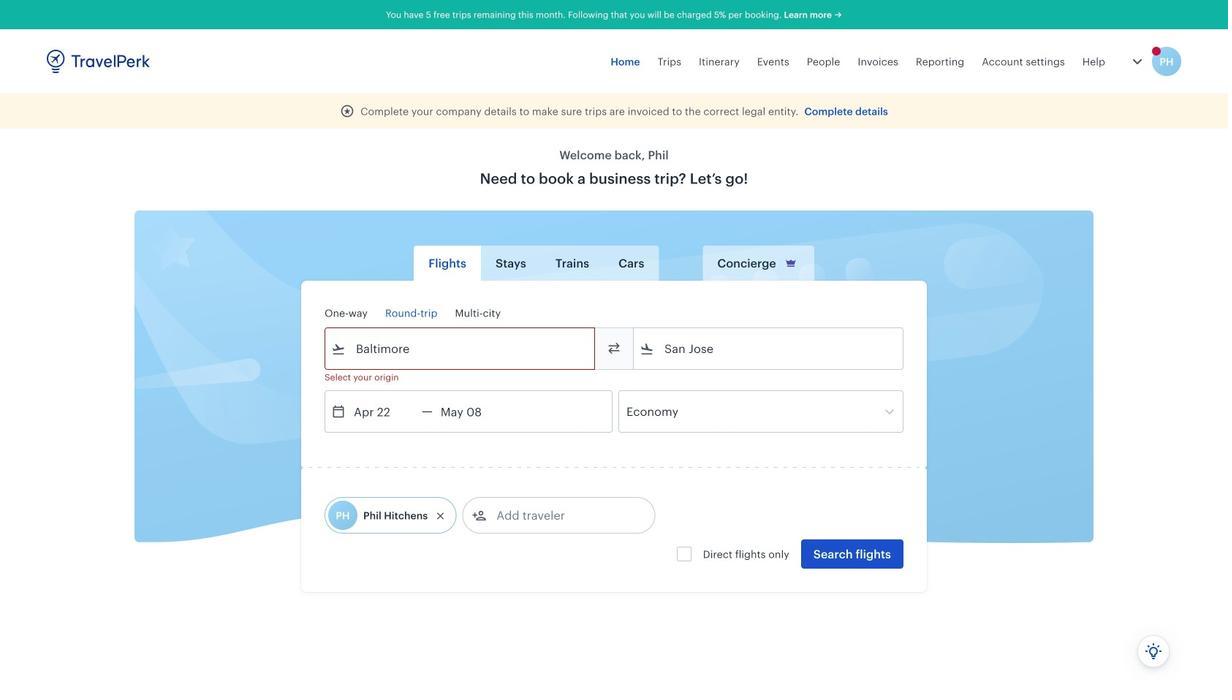 Task type: vqa. For each thing, say whether or not it's contained in the screenshot.
Return "text field"
yes



Task type: locate. For each thing, give the bounding box(es) containing it.
Add traveler search field
[[487, 504, 639, 527]]



Task type: describe. For each thing, give the bounding box(es) containing it.
To search field
[[655, 337, 884, 361]]

Return text field
[[433, 391, 509, 432]]

From search field
[[346, 337, 576, 361]]

Depart text field
[[346, 391, 422, 432]]



